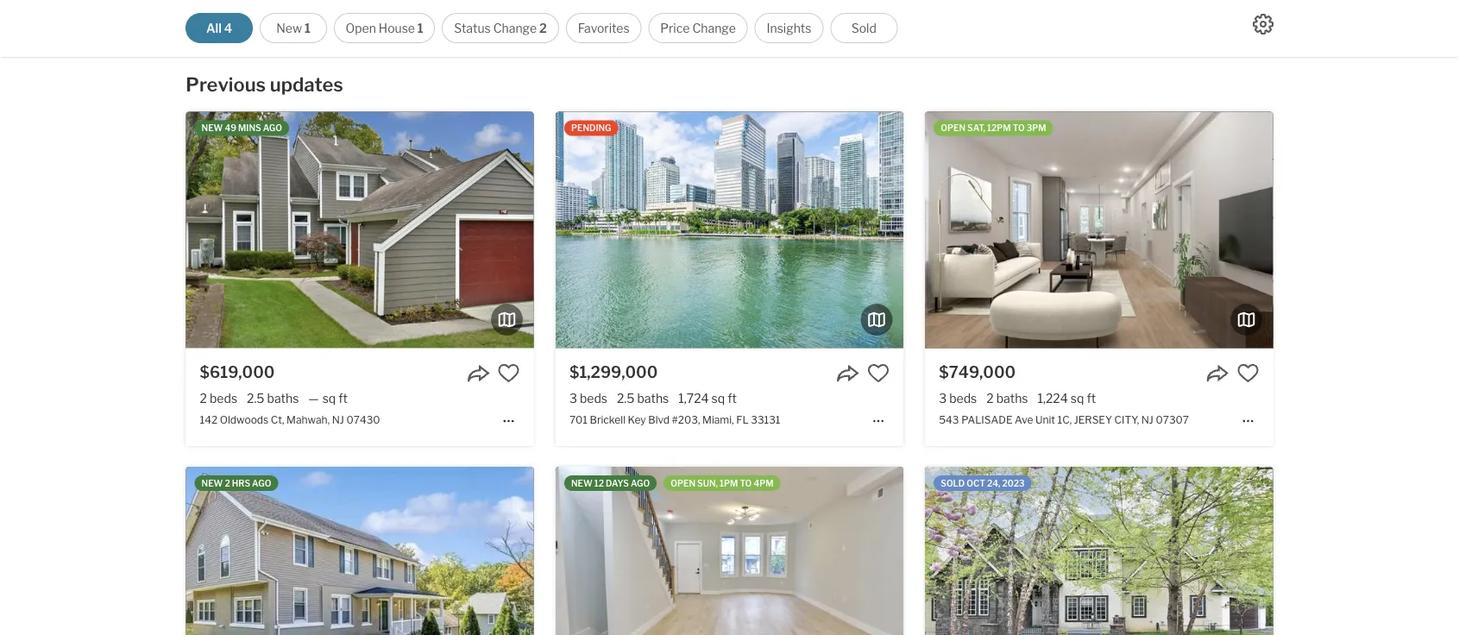 Task type: vqa. For each thing, say whether or not it's contained in the screenshot.


Task type: describe. For each thing, give the bounding box(es) containing it.
blvd
[[648, 414, 670, 426]]

2 photo of 669a palisade ave unit a, jersey city, nj 07307 image from the left
[[903, 467, 1251, 635]]

mahwah,
[[287, 414, 330, 426]]

option group containing all
[[186, 13, 898, 43]]

2 inside status change option
[[539, 21, 547, 35]]

1 nj from the left
[[332, 414, 344, 426]]

1,724 sq ft
[[679, 391, 737, 406]]

ago for new 49 mins ago
[[263, 123, 282, 133]]

favorite button image for $619,000
[[498, 362, 520, 385]]

city,
[[1115, 414, 1139, 426]]

all
[[206, 21, 222, 35]]

pending
[[571, 123, 611, 133]]

brickell
[[590, 414, 626, 426]]

12
[[594, 478, 604, 488]]

1,224
[[1038, 391, 1068, 406]]

$749,000
[[939, 363, 1016, 382]]

all 4
[[206, 21, 232, 35]]

open sun, 1pm to 4pm
[[671, 478, 774, 488]]

palisade
[[961, 414, 1013, 426]]

beds for $749,000
[[949, 391, 977, 406]]

1 photo of 669a palisade ave unit a, jersey city, nj 07307 image from the left
[[556, 467, 904, 635]]

sun,
[[697, 478, 718, 488]]

2023
[[1002, 478, 1025, 488]]

1c,
[[1058, 414, 1072, 426]]

price
[[660, 21, 690, 35]]

miami,
[[702, 414, 734, 426]]

24,
[[987, 478, 1001, 488]]

past
[[713, 25, 741, 42]]

new 12 days ago
[[571, 478, 650, 488]]

hrs
[[232, 478, 250, 488]]

1 photo of 142 oldwoods ct, mahwah, nj 07430 image from the left
[[186, 112, 534, 348]]

1 photo of 2 gardner st, mahwah, nj 07430 image from the left
[[186, 467, 534, 635]]

open house 1
[[346, 21, 424, 35]]

#203,
[[672, 414, 700, 426]]

ave
[[1015, 414, 1033, 426]]

status
[[454, 21, 491, 35]]

3 beds for $749,000
[[939, 391, 977, 406]]

to for 4pm
[[740, 478, 752, 488]]

unit
[[1036, 414, 1055, 426]]

open
[[346, 21, 376, 35]]

Open House radio
[[334, 13, 435, 43]]

1 photo of 701 brickell key blvd #203, miami, fl 33131 image from the left
[[556, 112, 904, 348]]

new 1
[[276, 21, 311, 35]]

new for new 12 days ago
[[571, 478, 593, 488]]

insights
[[767, 21, 812, 35]]

701 brickell key blvd #203, miami, fl 33131
[[569, 414, 781, 426]]

new for new 2 hrs ago
[[202, 478, 223, 488]]

change for status
[[493, 21, 537, 35]]

baths for $749,000
[[996, 391, 1028, 406]]

2 photo of 543 palisade ave unit 1c, jersey city, nj 07307 image from the left
[[1273, 112, 1459, 348]]

Favorites radio
[[566, 13, 642, 43]]

2 beds
[[200, 391, 237, 406]]

favorite button image for $749,000
[[1237, 362, 1259, 385]]

open for open sun, 1pm to 4pm
[[671, 478, 696, 488]]

sold
[[941, 478, 965, 488]]

3 for $1,299,000
[[569, 391, 577, 406]]

review
[[663, 25, 710, 42]]

sq for $1,299,000
[[712, 391, 725, 406]]

review past updates
[[663, 25, 797, 42]]

All radio
[[186, 13, 253, 43]]

baths for $619,000
[[267, 391, 299, 406]]

previous updates
[[186, 73, 343, 96]]

2.5 for $619,000
[[247, 391, 265, 406]]

1pm
[[720, 478, 738, 488]]

open for open sat, 12pm to 3pm
[[941, 123, 966, 133]]



Task type: locate. For each thing, give the bounding box(es) containing it.
change for price
[[692, 21, 736, 35]]

ago for new 2 hrs ago
[[252, 478, 271, 488]]

price change
[[660, 21, 736, 35]]

2 nj from the left
[[1142, 414, 1154, 426]]

nj down "— sq ft"
[[332, 414, 344, 426]]

ft for $1,299,000
[[728, 391, 737, 406]]

2 2.5 baths from the left
[[617, 391, 669, 406]]

701
[[569, 414, 588, 426]]

ft up fl at the right bottom
[[728, 391, 737, 406]]

baths for $1,299,000
[[637, 391, 669, 406]]

Status Change radio
[[442, 13, 559, 43]]

0 horizontal spatial to
[[740, 478, 752, 488]]

543 palisade ave unit 1c, jersey city, nj 07307
[[939, 414, 1189, 426]]

2 sq from the left
[[712, 391, 725, 406]]

1 horizontal spatial 2.5 baths
[[617, 391, 669, 406]]

2.5 for $1,299,000
[[617, 391, 635, 406]]

1 baths from the left
[[267, 391, 299, 406]]

2 favorite button checkbox from the left
[[1237, 362, 1259, 385]]

sq right 1,224
[[1071, 391, 1084, 406]]

0 vertical spatial to
[[1013, 123, 1025, 133]]

1 horizontal spatial 1
[[418, 21, 424, 35]]

beds up the 543
[[949, 391, 977, 406]]

baths
[[267, 391, 299, 406], [637, 391, 669, 406], [996, 391, 1028, 406]]

photo of 701 brickell key blvd #203, miami, fl 33131 image
[[556, 112, 904, 348], [903, 112, 1251, 348]]

0 horizontal spatial favorite button image
[[498, 362, 520, 385]]

1 horizontal spatial change
[[692, 21, 736, 35]]

1 3 from the left
[[569, 391, 577, 406]]

to left the 3pm
[[1013, 123, 1025, 133]]

49
[[225, 123, 236, 133]]

1 3 beds from the left
[[569, 391, 608, 406]]

1 photo of 543 palisade ave unit 1c, jersey city, nj 07307 image from the left
[[925, 112, 1273, 348]]

beds
[[210, 391, 237, 406], [580, 391, 608, 406], [949, 391, 977, 406]]

3 sq from the left
[[1071, 391, 1084, 406]]

1 horizontal spatial 3
[[939, 391, 947, 406]]

ago
[[263, 123, 282, 133], [252, 478, 271, 488], [631, 478, 650, 488]]

favorite button checkbox
[[498, 362, 520, 385], [1237, 362, 1259, 385]]

2
[[539, 21, 547, 35], [200, 391, 207, 406], [987, 391, 994, 406], [225, 478, 230, 488]]

2 horizontal spatial baths
[[996, 391, 1028, 406]]

1 horizontal spatial baths
[[637, 391, 669, 406]]

142
[[200, 414, 218, 426]]

1 2.5 baths from the left
[[247, 391, 299, 406]]

to right 1pm
[[740, 478, 752, 488]]

Price Change radio
[[649, 13, 748, 43]]

1 horizontal spatial nj
[[1142, 414, 1154, 426]]

3 ft from the left
[[1087, 391, 1096, 406]]

ago right days
[[631, 478, 650, 488]]

1 1 from the left
[[305, 21, 311, 35]]

oct
[[967, 478, 985, 488]]

photo of 2 gardner st, mahwah, nj 07430 image
[[186, 467, 534, 635], [534, 467, 882, 635]]

Sold radio
[[830, 13, 898, 43]]

1 vertical spatial open
[[671, 478, 696, 488]]

543
[[939, 414, 959, 426]]

beds for $619,000
[[210, 391, 237, 406]]

new 2 hrs ago
[[202, 478, 271, 488]]

updates down new option on the top left
[[270, 73, 343, 96]]

1 right "house"
[[418, 21, 424, 35]]

Insights radio
[[755, 13, 824, 43]]

new
[[276, 21, 302, 35]]

0 vertical spatial open
[[941, 123, 966, 133]]

1 vertical spatial to
[[740, 478, 752, 488]]

status change 2
[[454, 21, 547, 35]]

0 horizontal spatial updates
[[270, 73, 343, 96]]

ct,
[[271, 414, 284, 426]]

1,224 sq ft
[[1038, 391, 1096, 406]]

1 ft from the left
[[339, 391, 348, 406]]

updates
[[744, 25, 797, 42], [270, 73, 343, 96]]

ft up the 07430
[[339, 391, 348, 406]]

mins
[[238, 123, 261, 133]]

1 vertical spatial updates
[[270, 73, 343, 96]]

3 beds up 701
[[569, 391, 608, 406]]

new left "12"
[[571, 478, 593, 488]]

2.5
[[247, 391, 265, 406], [617, 391, 635, 406]]

142 oldwoods ct, mahwah, nj 07430
[[200, 414, 380, 426]]

4
[[224, 21, 232, 35]]

1 horizontal spatial ft
[[728, 391, 737, 406]]

0 horizontal spatial baths
[[267, 391, 299, 406]]

favorites
[[578, 21, 630, 35]]

open left sat,
[[941, 123, 966, 133]]

1 beds from the left
[[210, 391, 237, 406]]

12pm
[[987, 123, 1011, 133]]

0 horizontal spatial 3
[[569, 391, 577, 406]]

0 horizontal spatial 3 beds
[[569, 391, 608, 406]]

ago right mins
[[263, 123, 282, 133]]

days
[[606, 478, 629, 488]]

sq up miami,
[[712, 391, 725, 406]]

2 photo of 701 brickell key blvd #203, miami, fl 33131 image from the left
[[903, 112, 1251, 348]]

1 horizontal spatial updates
[[744, 25, 797, 42]]

sq
[[322, 391, 336, 406], [712, 391, 725, 406], [1071, 391, 1084, 406]]

3
[[569, 391, 577, 406], [939, 391, 947, 406]]

new
[[202, 123, 223, 133], [202, 478, 223, 488], [571, 478, 593, 488]]

0 vertical spatial updates
[[744, 25, 797, 42]]

photo of 142 oldwoods ct, mahwah, nj 07430 image
[[186, 112, 534, 348], [534, 112, 882, 348]]

33131
[[751, 414, 781, 426]]

previous
[[186, 73, 266, 96]]

1 inside new option
[[305, 21, 311, 35]]

3 up the 543
[[939, 391, 947, 406]]

2 beds from the left
[[580, 391, 608, 406]]

option group
[[186, 13, 898, 43]]

$1,299,000
[[569, 363, 658, 382]]

house
[[379, 21, 415, 35]]

3 beds from the left
[[949, 391, 977, 406]]

favorite button checkbox
[[867, 362, 890, 385]]

ft for $749,000
[[1087, 391, 1096, 406]]

0 horizontal spatial open
[[671, 478, 696, 488]]

new for new 49 mins ago
[[202, 123, 223, 133]]

2 horizontal spatial beds
[[949, 391, 977, 406]]

photo of 17 pintail rd, irvington, ny 10533 image
[[925, 467, 1273, 635]]

1 favorite button image from the left
[[498, 362, 520, 385]]

0 horizontal spatial ft
[[339, 391, 348, 406]]

open left sun,
[[671, 478, 696, 488]]

jersey
[[1074, 414, 1112, 426]]

0 horizontal spatial 2.5 baths
[[247, 391, 299, 406]]

baths up ave
[[996, 391, 1028, 406]]

1 inside open house option
[[418, 21, 424, 35]]

1 horizontal spatial to
[[1013, 123, 1025, 133]]

2.5 up key
[[617, 391, 635, 406]]

to
[[1013, 123, 1025, 133], [740, 478, 752, 488]]

beds for $1,299,000
[[580, 391, 608, 406]]

2 change from the left
[[692, 21, 736, 35]]

1 sq from the left
[[322, 391, 336, 406]]

nj
[[332, 414, 344, 426], [1142, 414, 1154, 426]]

open sat, 12pm to 3pm
[[941, 123, 1047, 133]]

2 up 142
[[200, 391, 207, 406]]

sold
[[852, 21, 877, 35]]

3 up 701
[[569, 391, 577, 406]]

sq right "—"
[[322, 391, 336, 406]]

sold oct 24, 2023
[[941, 478, 1025, 488]]

change inside radio
[[692, 21, 736, 35]]

1 horizontal spatial 3 beds
[[939, 391, 977, 406]]

photo of 669a palisade ave unit a, jersey city, nj 07307 image
[[556, 467, 904, 635], [903, 467, 1251, 635]]

—
[[308, 391, 319, 406]]

change
[[493, 21, 537, 35], [692, 21, 736, 35]]

ago right hrs
[[252, 478, 271, 488]]

3 baths from the left
[[996, 391, 1028, 406]]

change inside option
[[493, 21, 537, 35]]

New radio
[[260, 13, 327, 43]]

2 ft from the left
[[728, 391, 737, 406]]

2 photo of 2 gardner st, mahwah, nj 07430 image from the left
[[534, 467, 882, 635]]

1 horizontal spatial sq
[[712, 391, 725, 406]]

photo of 543 palisade ave unit 1c, jersey city, nj 07307 image
[[925, 112, 1273, 348], [1273, 112, 1459, 348]]

2 left favorites
[[539, 21, 547, 35]]

2 1 from the left
[[418, 21, 424, 35]]

3 beds up the 543
[[939, 391, 977, 406]]

1 horizontal spatial favorite button checkbox
[[1237, 362, 1259, 385]]

ft up jersey
[[1087, 391, 1096, 406]]

2 baths from the left
[[637, 391, 669, 406]]

beds up the brickell
[[580, 391, 608, 406]]

2.5 up oldwoods
[[247, 391, 265, 406]]

2 photo of 142 oldwoods ct, mahwah, nj 07430 image from the left
[[534, 112, 882, 348]]

oldwoods
[[220, 414, 269, 426]]

updates right past at the top
[[744, 25, 797, 42]]

07430
[[346, 414, 380, 426]]

favorite button checkbox for $749,000
[[1237, 362, 1259, 385]]

3 beds for $1,299,000
[[569, 391, 608, 406]]

07307
[[1156, 414, 1189, 426]]

0 horizontal spatial 1
[[305, 21, 311, 35]]

1 horizontal spatial open
[[941, 123, 966, 133]]

new 49 mins ago
[[202, 123, 282, 133]]

ft
[[339, 391, 348, 406], [728, 391, 737, 406], [1087, 391, 1096, 406]]

3 for $749,000
[[939, 391, 947, 406]]

2.5 baths for $1,299,000
[[617, 391, 669, 406]]

1 right new at the top
[[305, 21, 311, 35]]

1 2.5 from the left
[[247, 391, 265, 406]]

2.5 baths for $619,000
[[247, 391, 299, 406]]

4pm
[[754, 478, 774, 488]]

2 left hrs
[[225, 478, 230, 488]]

1 horizontal spatial 2.5
[[617, 391, 635, 406]]

2 2.5 from the left
[[617, 391, 635, 406]]

2 baths
[[987, 391, 1028, 406]]

2 up 'palisade'
[[987, 391, 994, 406]]

2.5 baths
[[247, 391, 299, 406], [617, 391, 669, 406]]

baths up blvd
[[637, 391, 669, 406]]

0 horizontal spatial change
[[493, 21, 537, 35]]

2 3 beds from the left
[[939, 391, 977, 406]]

$619,000
[[200, 363, 275, 382]]

— sq ft
[[308, 391, 348, 406]]

2.5 baths up 'ct,'
[[247, 391, 299, 406]]

2 favorite button image from the left
[[1237, 362, 1259, 385]]

1 favorite button checkbox from the left
[[498, 362, 520, 385]]

0 horizontal spatial beds
[[210, 391, 237, 406]]

2 horizontal spatial ft
[[1087, 391, 1096, 406]]

new left 49
[[202, 123, 223, 133]]

beds up 142
[[210, 391, 237, 406]]

to for 3pm
[[1013, 123, 1025, 133]]

1
[[305, 21, 311, 35], [418, 21, 424, 35]]

ago for new 12 days ago
[[631, 478, 650, 488]]

0 horizontal spatial nj
[[332, 414, 344, 426]]

3pm
[[1027, 123, 1047, 133]]

baths up 'ct,'
[[267, 391, 299, 406]]

open
[[941, 123, 966, 133], [671, 478, 696, 488]]

2 horizontal spatial sq
[[1071, 391, 1084, 406]]

new left hrs
[[202, 478, 223, 488]]

1 horizontal spatial beds
[[580, 391, 608, 406]]

3 beds
[[569, 391, 608, 406], [939, 391, 977, 406]]

sq for $749,000
[[1071, 391, 1084, 406]]

0 horizontal spatial 2.5
[[247, 391, 265, 406]]

favorite button image
[[498, 362, 520, 385], [1237, 362, 1259, 385]]

2.5 baths up key
[[617, 391, 669, 406]]

1 change from the left
[[493, 21, 537, 35]]

favorite button image
[[867, 362, 890, 385]]

0 horizontal spatial sq
[[322, 391, 336, 406]]

2 3 from the left
[[939, 391, 947, 406]]

nj right the city,
[[1142, 414, 1154, 426]]

fl
[[736, 414, 749, 426]]

key
[[628, 414, 646, 426]]

0 horizontal spatial favorite button checkbox
[[498, 362, 520, 385]]

favorite button checkbox for $619,000
[[498, 362, 520, 385]]

sat,
[[967, 123, 985, 133]]

1 horizontal spatial favorite button image
[[1237, 362, 1259, 385]]

1,724
[[679, 391, 709, 406]]



